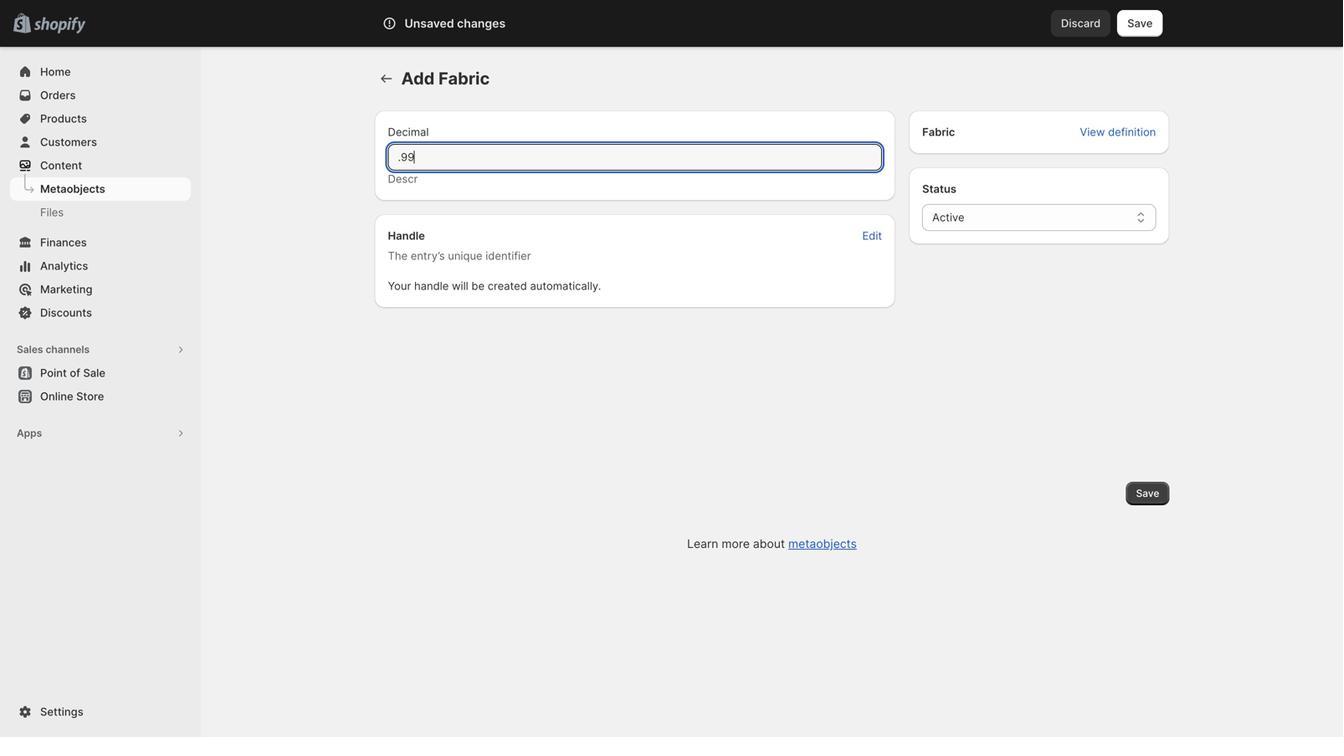 Task type: describe. For each thing, give the bounding box(es) containing it.
orders link
[[10, 84, 191, 107]]

marketing
[[40, 283, 93, 296]]

decimal
[[388, 126, 429, 139]]

sale
[[83, 367, 106, 380]]

metaobjects link
[[789, 537, 857, 551]]

your
[[388, 280, 411, 293]]

discounts
[[40, 306, 92, 319]]

files link
[[10, 201, 191, 224]]

1 horizontal spatial fabric
[[923, 126, 956, 139]]

online store
[[40, 390, 104, 403]]

view definition link
[[1070, 121, 1167, 144]]

will
[[452, 280, 469, 293]]

content link
[[10, 154, 191, 177]]

handle
[[388, 229, 425, 242]]

identifier
[[486, 249, 531, 262]]

active
[[933, 211, 965, 224]]

add fabric
[[401, 68, 490, 89]]

metaobjects
[[789, 537, 857, 551]]

sales channels button
[[10, 338, 191, 362]]

point of sale button
[[0, 362, 201, 385]]

handle
[[414, 280, 449, 293]]

0 vertical spatial save
[[1128, 17, 1153, 30]]

unique
[[448, 249, 483, 262]]

online
[[40, 390, 73, 403]]

sales channels
[[17, 344, 90, 356]]

the
[[388, 249, 408, 262]]

products
[[40, 112, 87, 125]]

add
[[401, 68, 435, 89]]

finances
[[40, 236, 87, 249]]

discounts link
[[10, 301, 191, 325]]

sales
[[17, 344, 43, 356]]

online store link
[[10, 385, 191, 409]]

apps
[[17, 427, 42, 440]]

point
[[40, 367, 67, 380]]

orders
[[40, 89, 76, 102]]

0 horizontal spatial fabric
[[439, 68, 490, 89]]

descr
[[388, 172, 418, 185]]

1 vertical spatial save
[[1137, 488, 1160, 500]]

online store button
[[0, 385, 201, 409]]

automatically.
[[530, 280, 601, 293]]

apps button
[[10, 422, 191, 445]]

learn more about metaobjects
[[687, 537, 857, 551]]

finances link
[[10, 231, 191, 254]]

view definition
[[1080, 126, 1157, 139]]

unsaved changes
[[405, 16, 506, 31]]

marketing link
[[10, 278, 191, 301]]

settings link
[[10, 701, 191, 724]]

customers link
[[10, 131, 191, 154]]



Task type: vqa. For each thing, say whether or not it's contained in the screenshot.
"dialog"
no



Task type: locate. For each thing, give the bounding box(es) containing it.
point of sale
[[40, 367, 106, 380]]

more
[[722, 537, 750, 551]]

products link
[[10, 107, 191, 131]]

entry's
[[411, 249, 445, 262]]

analytics
[[40, 260, 88, 272]]

definition
[[1109, 126, 1157, 139]]

shopify image
[[34, 17, 86, 34]]

search
[[456, 17, 492, 30]]

edit
[[863, 229, 883, 242]]

0 vertical spatial fabric
[[439, 68, 490, 89]]

changes
[[457, 16, 506, 31]]

unsaved
[[405, 16, 454, 31]]

your handle will be created automatically.
[[388, 280, 601, 293]]

discard
[[1062, 17, 1101, 30]]

channels
[[46, 344, 90, 356]]

point of sale link
[[10, 362, 191, 385]]

about
[[753, 537, 785, 551]]

0 vertical spatial save button
[[1118, 10, 1163, 37]]

edit button
[[853, 224, 893, 248]]

None text field
[[388, 144, 883, 171]]

home link
[[10, 60, 191, 84]]

of
[[70, 367, 80, 380]]

discard button
[[1051, 10, 1111, 37]]

save
[[1128, 17, 1153, 30], [1137, 488, 1160, 500]]

1 vertical spatial save button
[[1126, 482, 1170, 506]]

handle the entry's unique identifier
[[388, 229, 531, 262]]

learn
[[687, 537, 719, 551]]

settings
[[40, 706, 83, 719]]

save button
[[1118, 10, 1163, 37], [1126, 482, 1170, 506]]

home
[[40, 65, 71, 78]]

be
[[472, 280, 485, 293]]

files
[[40, 206, 64, 219]]

created
[[488, 280, 527, 293]]

search button
[[429, 10, 915, 37]]

metaobjects link
[[10, 177, 191, 201]]

status
[[923, 183, 957, 195]]

store
[[76, 390, 104, 403]]

1 vertical spatial fabric
[[923, 126, 956, 139]]

metaobjects
[[40, 183, 105, 195]]

content
[[40, 159, 82, 172]]

fabric
[[439, 68, 490, 89], [923, 126, 956, 139]]

fabric right add
[[439, 68, 490, 89]]

fabric up status
[[923, 126, 956, 139]]

analytics link
[[10, 254, 191, 278]]

customers
[[40, 136, 97, 149]]

view
[[1080, 126, 1106, 139]]



